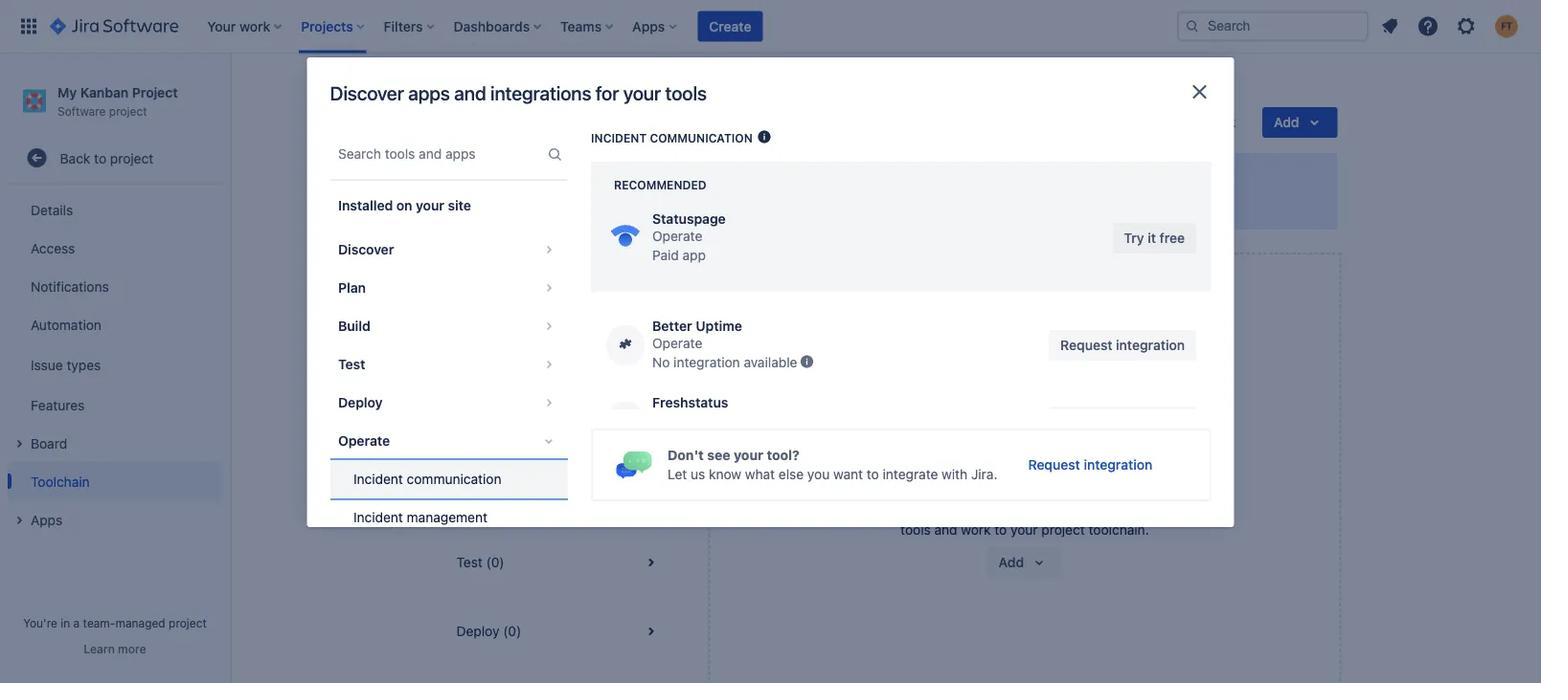 Task type: describe. For each thing, give the bounding box(es) containing it.
project inside my kanban project software project
[[109, 104, 147, 118]]

you're in a team-managed project
[[23, 617, 207, 630]]

test for test (0)
[[456, 555, 483, 571]]

view
[[456, 279, 486, 295]]

build (0)
[[456, 486, 509, 502]]

for inside dialog
[[596, 82, 619, 104]]

discover button
[[330, 231, 568, 269]]

software
[[57, 104, 106, 118]]

operate inside statuspage operate paid app
[[652, 228, 702, 244]]

it inside welcome to your project toolchain discover integrations for your tools, connect work to your project, and manage it all right here.
[[976, 197, 984, 213]]

statuspage operate paid app
[[652, 211, 725, 263]]

project settings
[[642, 80, 740, 96]]

my kanban project link
[[503, 77, 620, 100]]

integrations inside welcome to your project toolchain discover integrations for your tools, connect work to your project, and manage it all right here.
[[545, 197, 618, 213]]

tool?
[[766, 448, 799, 464]]

request integration button for freshstatus logo
[[1049, 407, 1196, 438]]

your inside "don't see your tool? let us know what else you want to integrate with jira."
[[733, 448, 763, 464]]

your down recommended
[[642, 197, 670, 213]]

settings
[[690, 80, 740, 96]]

request integration for freshstatus logo
[[1060, 414, 1184, 430]]

project inside welcome to your project toolchain discover integrations for your tools, connect work to your project, and manage it all right here.
[[611, 169, 662, 187]]

close modal image
[[1188, 80, 1211, 103]]

installed on your site
[[338, 198, 471, 214]]

discover apps and integrations for your tools
[[330, 82, 707, 104]]

create button
[[698, 11, 763, 42]]

discover inside welcome to your project toolchain discover integrations for your tools, connect work to your project, and manage it all right here.
[[487, 197, 541, 213]]

apps button
[[8, 501, 222, 539]]

build (0) button
[[433, 460, 685, 529]]

test for test
[[338, 357, 365, 373]]

kanban for my kanban project software project
[[80, 84, 129, 100]]

to inside "don't see your tool? let us know what else you want to integrate with jira."
[[866, 467, 879, 483]]

installed on your site button
[[330, 187, 568, 225]]

incident for incident communication button
[[353, 472, 403, 488]]

your up the toolchain.
[[1117, 503, 1144, 519]]

1 horizontal spatial incident communication
[[591, 131, 752, 145]]

issue types link
[[8, 344, 222, 386]]

my for my kanban project software project
[[57, 84, 77, 100]]

test button
[[330, 346, 568, 384]]

to left project,
[[799, 197, 811, 213]]

board
[[31, 436, 67, 451]]

build your toolchain to improve workflow and ship faster, add your team's tools and work to your project toolchain.
[[861, 476, 1189, 538]]

test (0) button
[[433, 529, 685, 598]]

no integration available
[[652, 355, 797, 371]]

create
[[709, 18, 751, 34]]

(0) for deploy (0)
[[503, 624, 521, 640]]

build for (0)
[[456, 486, 487, 502]]

statuspage
[[652, 211, 725, 227]]

freshstatus
[[652, 395, 728, 411]]

see
[[707, 448, 730, 464]]

welcome to your project toolchain discover integrations for your tools, connect work to your project, and manage it all right here.
[[487, 169, 1069, 213]]

welcome
[[487, 169, 553, 187]]

to right back at the top
[[94, 150, 106, 166]]

management
[[406, 510, 487, 526]]

toolchain.
[[1089, 523, 1149, 538]]

types
[[67, 357, 101, 373]]

incident for incident management button
[[353, 510, 403, 526]]

back to project
[[60, 150, 154, 166]]

keep customers informed when incidents occur image
[[756, 129, 771, 145]]

issue
[[31, 357, 63, 373]]

discover apps and integrations for your tools dialog
[[307, 57, 1234, 684]]

it inside 'button'
[[1147, 230, 1156, 246]]

feedback
[[1177, 114, 1236, 130]]

kanban for my kanban project
[[526, 80, 572, 96]]

operate button
[[330, 422, 568, 461]]

your inside button
[[415, 198, 444, 214]]

deploy button
[[330, 384, 568, 422]]

communication inside button
[[406, 472, 501, 488]]

more
[[118, 643, 146, 656]]

to inside 'build your toolchain to improve workflow and ship faster, add your team's tools and work to your project toolchain.'
[[995, 523, 1007, 538]]

0 vertical spatial incident
[[591, 131, 646, 145]]

Search tools and apps field
[[332, 137, 543, 171]]

here.
[[1037, 197, 1069, 213]]

else
[[778, 467, 803, 483]]

incident management button
[[330, 499, 568, 537]]

(0) for build (0)
[[491, 486, 509, 502]]

automation link
[[8, 306, 222, 344]]

installed
[[338, 198, 393, 214]]

board button
[[8, 425, 222, 463]]

2 vertical spatial request integration
[[1028, 458, 1152, 473]]

site
[[447, 198, 471, 214]]

projects
[[430, 80, 480, 96]]

chevron icon pointing right image for test
[[537, 353, 560, 376]]

and inside discover apps and integrations for your tools dialog
[[454, 82, 486, 104]]

access
[[31, 240, 75, 256]]

free
[[1159, 230, 1184, 246]]

chevron icon pointing right image for deploy
[[537, 392, 560, 415]]

available
[[743, 355, 797, 371]]

incident communication button
[[330, 461, 568, 499]]

project inside 'build your toolchain to improve workflow and ship faster, add your team's tools and work to your project toolchain.'
[[1042, 523, 1085, 538]]

on
[[396, 198, 412, 214]]

chevron icon pointing right image for discover
[[537, 238, 560, 261]]

give
[[1145, 114, 1173, 130]]

what
[[745, 467, 775, 483]]

test (0)
[[456, 555, 504, 571]]

plan
[[338, 280, 365, 296]]

operate inside "better uptime operate"
[[652, 336, 702, 352]]

view all tools (0) button
[[433, 253, 685, 322]]

build button
[[330, 307, 568, 346]]

your left the settings
[[623, 82, 661, 104]]

apps
[[408, 82, 450, 104]]

know
[[708, 467, 741, 483]]

chevron icon pointing down image
[[537, 430, 560, 453]]

issue types
[[31, 357, 101, 373]]

learn
[[84, 643, 115, 656]]

your up ship
[[994, 476, 1026, 494]]

and left ship
[[991, 503, 1014, 519]]

operate inside button
[[338, 433, 390, 449]]

right
[[1005, 197, 1034, 213]]

toolchain inside 'build your toolchain to improve workflow and ship faster, add your team's tools and work to your project toolchain.'
[[1030, 476, 1096, 494]]

a
[[73, 617, 80, 630]]

don't see your tool? let us know what else you want to integrate with jira.
[[667, 448, 997, 483]]

uptime
[[695, 319, 742, 334]]

try it free
[[1123, 230, 1184, 246]]

jira.
[[971, 467, 997, 483]]

request integration button for "better uptime logo"
[[1049, 330, 1196, 361]]

request for the bottommost 'request integration' button
[[1028, 458, 1080, 473]]

recommended
[[614, 178, 706, 192]]

better
[[652, 319, 692, 334]]



Task type: vqa. For each thing, say whether or not it's contained in the screenshot.
right 'all'
yes



Task type: locate. For each thing, give the bounding box(es) containing it.
toolchain up faster,
[[1030, 476, 1096, 494]]

1 horizontal spatial test
[[456, 555, 483, 571]]

deploy (0)
[[456, 624, 521, 640]]

don't
[[667, 448, 703, 464]]

2 horizontal spatial build
[[954, 476, 990, 494]]

and right the apps
[[454, 82, 486, 104]]

1 horizontal spatial communication
[[649, 131, 752, 145]]

all left right at the right of page
[[988, 197, 1001, 213]]

test inside discover apps and integrations for your tools dialog
[[338, 357, 365, 373]]

0 vertical spatial operate
[[652, 228, 702, 244]]

work inside welcome to your project toolchain discover integrations for your tools, connect work to your project, and manage it all right here.
[[765, 197, 795, 213]]

integrations
[[490, 82, 591, 104], [545, 197, 618, 213]]

0 horizontal spatial communication
[[406, 472, 501, 488]]

deploy inside deploy button
[[338, 395, 382, 411]]

integrations up the statuspage logo
[[545, 197, 618, 213]]

0 vertical spatial all
[[988, 197, 1001, 213]]

1 vertical spatial tools
[[507, 279, 538, 295]]

kanban inside my kanban project link
[[526, 80, 572, 96]]

2 horizontal spatial project
[[642, 80, 686, 96]]

0 vertical spatial request
[[1060, 338, 1112, 353]]

1 horizontal spatial kanban
[[526, 80, 572, 96]]

for down primary element
[[596, 82, 619, 104]]

1 vertical spatial communication
[[406, 472, 501, 488]]

tools right view
[[507, 279, 538, 295]]

connect
[[711, 197, 761, 213]]

try it free button
[[1112, 223, 1196, 254]]

and
[[454, 82, 486, 104], [896, 197, 919, 213], [991, 503, 1014, 519], [935, 523, 958, 538]]

tools down improve
[[901, 523, 931, 538]]

automation
[[31, 317, 101, 333]]

1 vertical spatial request
[[1060, 414, 1112, 430]]

1 vertical spatial incident communication
[[353, 472, 501, 488]]

0 vertical spatial communication
[[649, 131, 752, 145]]

features
[[31, 397, 85, 413]]

0 horizontal spatial it
[[976, 197, 984, 213]]

0 horizontal spatial deploy
[[338, 395, 382, 411]]

1 vertical spatial test
[[456, 555, 483, 571]]

0 vertical spatial it
[[976, 197, 984, 213]]

build for your
[[954, 476, 990, 494]]

toolchain inside "link"
[[31, 474, 90, 490]]

to right want
[[866, 467, 879, 483]]

1 horizontal spatial for
[[622, 197, 639, 213]]

my for my kanban project
[[503, 80, 522, 96]]

0 vertical spatial deploy
[[338, 395, 382, 411]]

0 horizontal spatial group
[[8, 185, 222, 545]]

back
[[60, 150, 90, 166]]

my inside my kanban project software project
[[57, 84, 77, 100]]

in
[[61, 617, 70, 630]]

tell atlassian what integrations your team needs image
[[799, 354, 814, 370]]

deploy for deploy (0)
[[456, 624, 500, 640]]

deploy (0) button
[[433, 598, 685, 667]]

discover down welcome on the top left of the page
[[487, 197, 541, 213]]

to right welcome on the top left of the page
[[557, 169, 571, 187]]

tools
[[665, 82, 707, 104], [507, 279, 538, 295], [901, 523, 931, 538]]

1 horizontal spatial my
[[503, 80, 522, 96]]

project for my kanban project
[[576, 80, 620, 96]]

request for 'request integration' button corresponding to "better uptime logo"
[[1060, 338, 1112, 353]]

all right view
[[490, 279, 504, 295]]

1 vertical spatial work
[[961, 523, 991, 538]]

1 vertical spatial discover
[[487, 197, 541, 213]]

1 vertical spatial toolchain
[[31, 474, 90, 490]]

1 vertical spatial it
[[1147, 230, 1156, 246]]

0 vertical spatial discover
[[330, 82, 404, 104]]

project up back to project link
[[132, 84, 178, 100]]

deploy
[[338, 395, 382, 411], [456, 624, 500, 640]]

integrations inside dialog
[[490, 82, 591, 104]]

search image
[[1185, 19, 1200, 34]]

my kanban project
[[503, 80, 620, 96]]

5 chevron icon pointing right image from the top
[[537, 392, 560, 415]]

chevron icon pointing right image
[[537, 238, 560, 261], [537, 277, 560, 300], [537, 315, 560, 338], [537, 353, 560, 376], [537, 392, 560, 415]]

discover up plan
[[338, 242, 394, 258]]

0 vertical spatial request integration
[[1060, 338, 1184, 353]]

team-
[[83, 617, 115, 630]]

1 horizontal spatial group
[[330, 225, 568, 658]]

3 chevron icon pointing right image from the top
[[537, 315, 560, 338]]

operate down statuspage
[[652, 228, 702, 244]]

test down plan
[[338, 357, 365, 373]]

freshstatus logo image
[[614, 410, 637, 433]]

build inside button
[[456, 486, 487, 502]]

1 vertical spatial operate
[[652, 336, 702, 352]]

discover inside button
[[338, 242, 394, 258]]

ship
[[1018, 503, 1044, 519]]

you're
[[23, 617, 57, 630]]

incident left management at bottom
[[353, 510, 403, 526]]

add
[[1090, 503, 1113, 519]]

it right manage
[[976, 197, 984, 213]]

1 vertical spatial for
[[622, 197, 639, 213]]

discover
[[330, 82, 404, 104], [487, 197, 541, 213], [338, 242, 394, 258]]

all inside welcome to your project toolchain discover integrations for your tools, connect work to your project, and manage it all right here.
[[988, 197, 1001, 213]]

1 vertical spatial incident
[[353, 472, 403, 488]]

2 chevron icon pointing right image from the top
[[537, 277, 560, 300]]

and down workflow
[[935, 523, 958, 538]]

project right the managed
[[169, 617, 207, 630]]

discover for discover apps and integrations for your tools
[[330, 82, 404, 104]]

2 vertical spatial incident
[[353, 510, 403, 526]]

for inside welcome to your project toolchain discover integrations for your tools, connect work to your project, and manage it all right here.
[[622, 197, 639, 213]]

1 horizontal spatial build
[[456, 486, 487, 502]]

improve
[[879, 503, 928, 519]]

toolchain
[[665, 169, 731, 187], [1030, 476, 1096, 494]]

your down ship
[[1011, 523, 1038, 538]]

project down faster,
[[1042, 523, 1085, 538]]

no
[[652, 355, 669, 371]]

1 horizontal spatial toolchain
[[1030, 476, 1096, 494]]

my up software
[[57, 84, 77, 100]]

0 vertical spatial for
[[596, 82, 619, 104]]

tools inside dialog
[[665, 82, 707, 104]]

project right software
[[109, 104, 147, 118]]

your left project,
[[815, 197, 842, 213]]

group containing discover
[[330, 225, 568, 658]]

group containing details
[[8, 185, 222, 545]]

chevron icon pointing right image inside discover button
[[537, 238, 560, 261]]

project,
[[846, 197, 893, 213]]

work inside 'build your toolchain to improve workflow and ship faster, add your team's tools and work to your project toolchain.'
[[961, 523, 991, 538]]

Search field
[[1177, 11, 1369, 42]]

details link
[[8, 191, 222, 229]]

group
[[8, 185, 222, 545], [330, 225, 568, 658]]

chevron icon pointing right image inside build button
[[537, 315, 560, 338]]

communication down project settings 'link'
[[649, 131, 752, 145]]

all
[[988, 197, 1001, 213], [490, 279, 504, 295]]

notifications link
[[8, 267, 222, 306]]

better uptime logo image
[[614, 333, 637, 356]]

0 horizontal spatial test
[[338, 357, 365, 373]]

features link
[[8, 386, 222, 425]]

toolchain inside welcome to your project toolchain discover integrations for your tools, connect work to your project, and manage it all right here.
[[665, 169, 731, 187]]

0 vertical spatial toolchain
[[433, 109, 529, 136]]

2 vertical spatial operate
[[338, 433, 390, 449]]

1 vertical spatial deploy
[[456, 624, 500, 640]]

request integration for "better uptime logo"
[[1060, 338, 1184, 353]]

1 horizontal spatial toolchain
[[433, 109, 529, 136]]

toolchain down projects link
[[433, 109, 529, 136]]

all inside button
[[490, 279, 504, 295]]

0 vertical spatial toolchain
[[665, 169, 731, 187]]

give feedback
[[1145, 114, 1236, 130]]

learn more button
[[84, 642, 146, 657]]

project for my kanban project software project
[[132, 84, 178, 100]]

chevron icon pointing right image inside plan button
[[537, 277, 560, 300]]

incident communication up recommended
[[591, 131, 752, 145]]

my kanban project software project
[[57, 84, 178, 118]]

view all tools (0)
[[456, 279, 559, 295]]

(0) for test (0)
[[486, 555, 504, 571]]

test down incident management button
[[456, 555, 483, 571]]

your up the statuspage logo
[[575, 169, 607, 187]]

and inside welcome to your project toolchain discover integrations for your tools, connect work to your project, and manage it all right here.
[[896, 197, 919, 213]]

1 chevron icon pointing right image from the top
[[537, 238, 560, 261]]

0 horizontal spatial toolchain
[[31, 474, 90, 490]]

group inside discover apps and integrations for your tools dialog
[[330, 225, 568, 658]]

create banner
[[0, 0, 1541, 54]]

toolchain link
[[8, 463, 222, 501]]

2 vertical spatial request
[[1028, 458, 1080, 473]]

0 vertical spatial incident communication
[[591, 131, 752, 145]]

notifications
[[31, 279, 109, 294]]

2 horizontal spatial tools
[[901, 523, 931, 538]]

incident up recommended
[[591, 131, 646, 145]]

1 horizontal spatial work
[[961, 523, 991, 538]]

0 vertical spatial request integration button
[[1049, 330, 1196, 361]]

give feedback button
[[1107, 107, 1247, 138]]

toolchain down board
[[31, 474, 90, 490]]

paid
[[652, 248, 678, 263]]

2 vertical spatial discover
[[338, 242, 394, 258]]

0 horizontal spatial tools
[[507, 279, 538, 295]]

tools inside button
[[507, 279, 538, 295]]

deploy inside the deploy (0) button
[[456, 624, 500, 640]]

project
[[576, 80, 620, 96], [642, 80, 686, 96], [132, 84, 178, 100]]

integrate
[[882, 467, 938, 483]]

it right try
[[1147, 230, 1156, 246]]

0 horizontal spatial all
[[490, 279, 504, 295]]

operate down better
[[652, 336, 702, 352]]

project up the statuspage logo
[[611, 169, 662, 187]]

1 horizontal spatial tools
[[665, 82, 707, 104]]

jira software image
[[50, 15, 178, 38], [50, 15, 178, 38]]

deploy for deploy
[[338, 395, 382, 411]]

want
[[833, 467, 863, 483]]

work down workflow
[[961, 523, 991, 538]]

build inside button
[[338, 318, 370, 334]]

operate
[[652, 228, 702, 244], [652, 336, 702, 352], [338, 433, 390, 449]]

project inside my kanban project link
[[576, 80, 620, 96]]

build up workflow
[[954, 476, 990, 494]]

kanban inside my kanban project software project
[[80, 84, 129, 100]]

managed
[[115, 617, 165, 630]]

team's
[[1148, 503, 1189, 519]]

request for 'request integration' button related to freshstatus logo
[[1060, 414, 1112, 430]]

0 horizontal spatial toolchain
[[665, 169, 731, 187]]

it
[[976, 197, 984, 213], [1147, 230, 1156, 246]]

my right 'projects'
[[503, 80, 522, 96]]

with
[[941, 467, 967, 483]]

communication down operate button
[[406, 472, 501, 488]]

4 chevron icon pointing right image from the top
[[537, 353, 560, 376]]

your up what
[[733, 448, 763, 464]]

project left the settings
[[642, 80, 686, 96]]

1 horizontal spatial it
[[1147, 230, 1156, 246]]

0 horizontal spatial kanban
[[80, 84, 129, 100]]

0 vertical spatial work
[[765, 197, 795, 213]]

project down primary element
[[576, 80, 620, 96]]

apps image image
[[615, 451, 652, 480]]

chevron icon pointing right image for plan
[[537, 277, 560, 300]]

0 horizontal spatial for
[[596, 82, 619, 104]]

1 vertical spatial all
[[490, 279, 504, 295]]

0 vertical spatial integrations
[[490, 82, 591, 104]]

incident communication inside button
[[353, 472, 501, 488]]

to
[[861, 503, 875, 519]]

apps
[[31, 512, 63, 528]]

work right connect
[[765, 197, 795, 213]]

your
[[623, 82, 661, 104], [575, 169, 607, 187], [642, 197, 670, 213], [815, 197, 842, 213], [415, 198, 444, 214], [733, 448, 763, 464], [994, 476, 1026, 494], [1117, 503, 1144, 519], [1011, 523, 1038, 538]]

and right project,
[[896, 197, 919, 213]]

0 vertical spatial tools
[[665, 82, 707, 104]]

details
[[31, 202, 73, 218]]

build down plan
[[338, 318, 370, 334]]

build inside 'build your toolchain to improve workflow and ship faster, add your team's tools and work to your project toolchain.'
[[954, 476, 990, 494]]

integrations down primary element
[[490, 82, 591, 104]]

access link
[[8, 229, 222, 267]]

discover for discover
[[338, 242, 394, 258]]

project up details link
[[110, 150, 154, 166]]

project inside project settings 'link'
[[642, 80, 686, 96]]

incident management
[[353, 510, 487, 526]]

projects link
[[430, 77, 480, 100]]

0 horizontal spatial build
[[338, 318, 370, 334]]

app
[[682, 248, 705, 263]]

better uptime operate
[[652, 319, 742, 352]]

incident communication up incident management
[[353, 472, 501, 488]]

1 horizontal spatial deploy
[[456, 624, 500, 640]]

tools down create button
[[665, 82, 707, 104]]

1 vertical spatial request integration
[[1060, 414, 1184, 430]]

request integration button
[[1049, 330, 1196, 361], [1049, 407, 1196, 438], [1016, 450, 1164, 481]]

0 horizontal spatial project
[[132, 84, 178, 100]]

kanban down primary element
[[526, 80, 572, 96]]

toolchain up tools,
[[665, 169, 731, 187]]

build up management at bottom
[[456, 486, 487, 502]]

1 vertical spatial request integration button
[[1049, 407, 1196, 438]]

workflow
[[932, 503, 988, 519]]

1 horizontal spatial project
[[576, 80, 620, 96]]

primary element
[[11, 0, 1177, 53]]

0 horizontal spatial incident communication
[[353, 472, 501, 488]]

chevron icon pointing right image inside test button
[[537, 353, 560, 376]]

for
[[596, 82, 619, 104], [622, 197, 639, 213]]

manage
[[923, 197, 972, 213]]

work
[[765, 197, 795, 213], [961, 523, 991, 538]]

plan button
[[330, 269, 568, 307]]

1 horizontal spatial all
[[988, 197, 1001, 213]]

for up the statuspage logo
[[622, 197, 639, 213]]

operate down deploy button
[[338, 433, 390, 449]]

2 vertical spatial request integration button
[[1016, 450, 1164, 481]]

project inside my kanban project software project
[[132, 84, 178, 100]]

statuspage logo image
[[606, 217, 644, 255]]

chevron icon pointing right image for build
[[537, 315, 560, 338]]

0 horizontal spatial my
[[57, 84, 77, 100]]

your right on
[[415, 198, 444, 214]]

0 horizontal spatial work
[[765, 197, 795, 213]]

discover left the apps
[[330, 82, 404, 104]]

1 vertical spatial toolchain
[[1030, 476, 1096, 494]]

tools inside 'build your toolchain to improve workflow and ship faster, add your team's tools and work to your project toolchain.'
[[901, 523, 931, 538]]

to down jira.
[[995, 523, 1007, 538]]

kanban up software
[[80, 84, 129, 100]]

0 vertical spatial test
[[338, 357, 365, 373]]

kanban
[[526, 80, 572, 96], [80, 84, 129, 100]]

(0) inside button
[[491, 486, 509, 502]]

chevron icon pointing right image inside deploy button
[[537, 392, 560, 415]]

incident up incident management
[[353, 472, 403, 488]]

1 vertical spatial integrations
[[545, 197, 618, 213]]

2 vertical spatial tools
[[901, 523, 931, 538]]

tools,
[[673, 197, 708, 213]]



